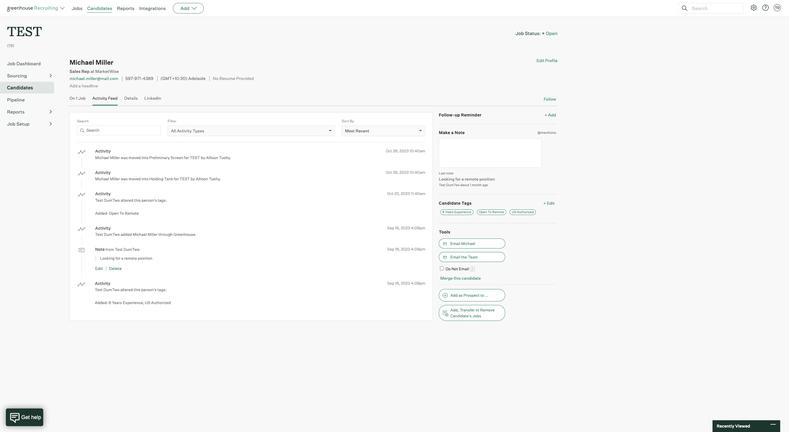 Task type: describe. For each thing, give the bounding box(es) containing it.
follow
[[544, 97, 557, 102]]

merge this candidate link
[[441, 276, 481, 281]]

remote inside last note: looking for a remote position test dumtwo               about 1 month               ago
[[465, 177, 479, 182]]

1 horizontal spatial 6
[[443, 210, 445, 214]]

prospect
[[464, 293, 480, 298]]

1 vertical spatial years
[[112, 301, 122, 305]]

0 horizontal spatial to
[[120, 211, 124, 216]]

job status:
[[516, 30, 541, 36]]

make a note
[[439, 130, 465, 135]]

td button
[[775, 4, 782, 11]]

for inside last note: looking for a remote position test dumtwo               about 1 month               ago
[[456, 177, 461, 182]]

1 horizontal spatial to
[[488, 210, 492, 214]]

dumtwo inside 'note from test dumtwo'
[[124, 247, 140, 252]]

1 horizontal spatial authorized
[[518, 210, 534, 214]]

jobs inside add, transfer or remove candidate's jobs
[[473, 314, 482, 318]]

no resume provided
[[213, 76, 254, 81]]

edit profile
[[537, 58, 558, 63]]

remove
[[481, 308, 495, 313]]

recent
[[356, 128, 370, 133]]

0 vertical spatial years
[[446, 210, 454, 214]]

was for holding
[[121, 177, 128, 181]]

up
[[455, 112, 460, 117]]

1 4:09pm from the top
[[411, 226, 426, 230]]

td
[[776, 6, 780, 10]]

provided
[[236, 76, 254, 81]]

reminder
[[461, 112, 482, 117]]

linkedin
[[145, 96, 161, 101]]

dumtwo inside last note: looking for a remote position test dumtwo               about 1 month               ago
[[447, 183, 460, 187]]

add inside + add link
[[549, 112, 557, 117]]

tank
[[164, 177, 173, 181]]

candidate
[[439, 201, 461, 206]]

1 sep 18, 2023 4:09pm from the top
[[388, 226, 426, 230]]

job setup
[[7, 121, 30, 127]]

+ edit
[[544, 201, 555, 206]]

into for holding
[[142, 177, 149, 181]]

greenhouse.
[[174, 232, 197, 237]]

by for tank
[[191, 177, 195, 181]]

job inside 'on 1 job' 'link'
[[78, 96, 86, 101]]

1 vertical spatial edit
[[547, 201, 555, 206]]

1 inside last note: looking for a remote position test dumtwo               about 1 month               ago
[[470, 183, 472, 187]]

note from test dumtwo
[[95, 247, 140, 252]]

test dumtwo altered this person's tags: for experience,
[[95, 288, 167, 292]]

added
[[121, 232, 132, 237]]

sourcing link
[[7, 72, 52, 79]]

0 horizontal spatial remote
[[125, 211, 139, 216]]

ago
[[483, 183, 489, 187]]

+ add
[[545, 112, 557, 117]]

moved for preliminary
[[129, 155, 141, 160]]

0 vertical spatial test
[[7, 22, 42, 40]]

most recent
[[345, 128, 370, 133]]

person's for remote
[[142, 198, 157, 203]]

from
[[106, 247, 114, 252]]

by for screen
[[201, 155, 205, 160]]

a right make
[[452, 130, 454, 135]]

0 horizontal spatial search text field
[[77, 126, 161, 135]]

recently
[[717, 424, 735, 429]]

last
[[439, 171, 446, 175]]

michael.miller@mail.com
[[70, 76, 118, 81]]

job for job setup
[[7, 121, 15, 127]]

into for preliminary
[[142, 155, 149, 160]]

michael inside button
[[462, 241, 476, 246]]

transfer
[[460, 308, 475, 313]]

open to remote link
[[477, 210, 507, 215]]

2 sep 18, 2023 4:09pm from the top
[[388, 247, 426, 252]]

add as prospect to ... button
[[439, 289, 506, 302]]

597-971-4389
[[125, 76, 154, 81]]

add a headline
[[70, 83, 98, 88]]

follow-
[[439, 112, 455, 117]]

moved for holding
[[129, 177, 141, 181]]

was for preliminary
[[121, 155, 128, 160]]

email for email michael
[[451, 241, 461, 246]]

a left headline
[[78, 83, 81, 88]]

filter
[[168, 119, 177, 123]]

the
[[462, 255, 468, 260]]

dumtwo down delete
[[104, 288, 120, 292]]

on 1 job link
[[70, 96, 86, 104]]

597-
[[125, 76, 134, 81]]

6 years experience link
[[441, 210, 474, 215]]

add, transfer or remove candidate's jobs
[[451, 308, 495, 318]]

email the team
[[451, 255, 478, 260]]

email for email the team
[[451, 255, 461, 260]]

test inside 'note from test dumtwo'
[[115, 247, 123, 252]]

1 horizontal spatial candidates link
[[87, 5, 112, 11]]

not
[[452, 267, 459, 271]]

10:40am for michael miller was moved into preliminary screen for test by allison tuohy.
[[410, 149, 426, 153]]

oct for michael miller was moved into holding tank for test by allison tuohy.
[[386, 170, 393, 175]]

1 horizontal spatial reports
[[117, 5, 135, 11]]

added: 6 years experience, us authorized
[[95, 301, 171, 305]]

0 horizontal spatial open
[[109, 211, 119, 216]]

feed
[[108, 96, 118, 101]]

edit profile link
[[537, 58, 558, 63]]

td button
[[773, 3, 783, 12]]

michael miller sales rep at marketwise
[[70, 58, 119, 74]]

activity feed link
[[92, 96, 118, 104]]

michael for michael miller was moved into preliminary screen for test by allison tuohy.
[[95, 155, 109, 160]]

this for oct 23, 2023 11:40am
[[134, 198, 141, 203]]

1 vertical spatial candidates link
[[7, 84, 52, 91]]

job setup link
[[7, 120, 52, 128]]

profile
[[546, 58, 558, 63]]

add for add a headline
[[70, 83, 78, 88]]

a inside last note: looking for a remote position test dumtwo               about 1 month               ago
[[462, 177, 464, 182]]

oct for michael miller was moved into preliminary screen for test by allison tuohy.
[[386, 149, 393, 153]]

2 vertical spatial email
[[459, 267, 469, 271]]

as
[[459, 293, 463, 298]]

1 vertical spatial reports link
[[7, 108, 52, 115]]

2 sep from the top
[[388, 247, 395, 252]]

recently viewed
[[717, 424, 751, 429]]

about
[[461, 183, 470, 187]]

dashboard
[[16, 61, 41, 67]]

experience,
[[123, 301, 144, 305]]

0 horizontal spatial candidates
[[7, 85, 33, 91]]

michael.miller@mail.com link
[[70, 76, 118, 81]]

adelaide
[[188, 76, 206, 81]]

1 sep from the top
[[388, 226, 395, 230]]

2 vertical spatial oct
[[388, 191, 394, 196]]

add,
[[451, 308, 459, 313]]

added: for added: 6 years experience, us authorized
[[95, 301, 108, 305]]

candidate tags
[[439, 201, 472, 206]]

oct 26, 2023 10:40am for michael miller was moved into preliminary screen for test by allison tuohy.
[[386, 149, 426, 153]]

rep
[[82, 69, 90, 74]]

last note: looking for a remote position test dumtwo               about 1 month               ago
[[439, 171, 496, 187]]

0 horizontal spatial looking
[[100, 256, 115, 261]]

us authorized
[[512, 210, 534, 214]]

allison for michael miller was moved into preliminary screen for test by allison tuohy.
[[206, 155, 218, 160]]

1 vertical spatial reports
[[7, 109, 25, 115]]

add as prospect to ...
[[451, 293, 489, 298]]

michael for michael miller was moved into holding tank for test by allison tuohy.
[[95, 177, 109, 181]]

us authorized link
[[510, 210, 536, 215]]

details link
[[124, 96, 138, 104]]

allison for michael miller was moved into holding tank for test by allison tuohy.
[[196, 177, 208, 181]]

+ for + add
[[545, 112, 548, 117]]

tags: for added: 6 years experience, us authorized
[[158, 288, 167, 292]]

holding
[[149, 177, 164, 181]]

26, for michael miller was moved into holding tank for test by allison tuohy.
[[393, 170, 399, 175]]

greenhouse recruiting image
[[7, 5, 60, 12]]

or
[[476, 308, 480, 313]]

do not email
[[446, 267, 469, 271]]

tuohy. for michael miller was moved into holding tank for test by allison tuohy.
[[209, 177, 221, 181]]

edit for edit link
[[95, 266, 103, 271]]

viewed
[[736, 424, 751, 429]]



Task type: vqa. For each thing, say whether or not it's contained in the screenshot.
Open To Remote link
yes



Task type: locate. For each thing, give the bounding box(es) containing it.
add button
[[173, 3, 204, 14]]

on
[[70, 96, 75, 101]]

+ edit link
[[542, 199, 557, 207]]

0 vertical spatial authorized
[[518, 210, 534, 214]]

dumtwo left added at bottom
[[104, 232, 120, 237]]

position inside last note: looking for a remote position test dumtwo               about 1 month               ago
[[480, 177, 496, 182]]

2 into from the top
[[142, 177, 149, 181]]

0 vertical spatial was
[[121, 155, 128, 160]]

1 10:40am from the top
[[410, 149, 426, 153]]

test for michael miller was moved into preliminary screen for test by allison tuohy.
[[190, 155, 200, 160]]

971-
[[134, 76, 143, 81]]

1 oct 26, 2023 10:40am from the top
[[386, 149, 426, 153]]

1 vertical spatial sep
[[388, 247, 395, 252]]

4389
[[143, 76, 154, 81]]

1 vertical spatial us
[[145, 301, 150, 305]]

to up added at bottom
[[120, 211, 124, 216]]

miller for michael miller was moved into holding tank for test by allison tuohy.
[[110, 177, 120, 181]]

person's for experience,
[[141, 288, 157, 292]]

1 vertical spatial note
[[95, 247, 105, 252]]

0 vertical spatial moved
[[129, 155, 141, 160]]

moved left preliminary
[[129, 155, 141, 160]]

looking inside last note: looking for a remote position test dumtwo               about 1 month               ago
[[439, 177, 455, 182]]

Do Not Email checkbox
[[441, 267, 444, 270]]

26,
[[393, 149, 399, 153], [393, 170, 399, 175]]

1 vertical spatial oct 26, 2023 10:40am
[[386, 170, 426, 175]]

job for job status:
[[516, 30, 524, 36]]

michael for michael miller sales rep at marketwise
[[70, 58, 94, 66]]

for down 'note from test dumtwo' at the left bottom
[[116, 256, 120, 261]]

email michael
[[451, 241, 476, 246]]

edit link
[[95, 266, 103, 271]]

reports link left integrations on the left top of page
[[117, 5, 135, 11]]

into
[[142, 155, 149, 160], [142, 177, 149, 181]]

1 vertical spatial 18,
[[395, 247, 400, 252]]

0 vertical spatial 26,
[[393, 149, 399, 153]]

test
[[439, 183, 446, 187], [95, 198, 103, 203], [95, 232, 103, 237], [115, 247, 123, 252], [95, 288, 103, 292]]

None text field
[[439, 139, 542, 168]]

6 years experience
[[443, 210, 472, 214]]

1 vertical spatial looking
[[100, 256, 115, 261]]

integrations link
[[139, 5, 166, 11]]

0 vertical spatial sep
[[388, 226, 395, 230]]

1 horizontal spatial jobs
[[473, 314, 482, 318]]

sourcing
[[7, 73, 27, 79]]

for right 'tank'
[[174, 177, 179, 181]]

dumtwo left about
[[447, 183, 460, 187]]

0 vertical spatial oct 26, 2023 10:40am
[[386, 149, 426, 153]]

search
[[77, 119, 89, 123]]

1 vertical spatial allison
[[196, 177, 208, 181]]

open for open
[[546, 30, 558, 36]]

note right make
[[455, 130, 465, 135]]

altered up added: 6 years experience, us authorized
[[120, 288, 133, 292]]

0 horizontal spatial reports
[[7, 109, 25, 115]]

a down 'note from test dumtwo' at the left bottom
[[121, 256, 123, 261]]

1 horizontal spatial remote
[[465, 177, 479, 182]]

candidates link down sourcing link
[[7, 84, 52, 91]]

michael inside michael miller sales rep at marketwise
[[70, 58, 94, 66]]

position up ago
[[480, 177, 496, 182]]

looking down from on the bottom of page
[[100, 256, 115, 261]]

activity inside 'link'
[[92, 96, 107, 101]]

looking down note:
[[439, 177, 455, 182]]

1 vertical spatial 26,
[[393, 170, 399, 175]]

miller for michael miller was moved into preliminary screen for test by allison tuohy.
[[110, 155, 120, 160]]

0 vertical spatial added:
[[95, 211, 108, 216]]

1 vertical spatial 6
[[109, 301, 111, 305]]

on 1 job
[[70, 96, 86, 101]]

0 horizontal spatial authorized
[[151, 301, 171, 305]]

2 18, from the top
[[395, 247, 400, 252]]

6 left experience,
[[109, 301, 111, 305]]

1 horizontal spatial note
[[455, 130, 465, 135]]

0 horizontal spatial 6
[[109, 301, 111, 305]]

moved left holding
[[129, 177, 141, 181]]

1 horizontal spatial years
[[446, 210, 454, 214]]

0 horizontal spatial edit
[[95, 266, 103, 271]]

test right from on the bottom of page
[[115, 247, 123, 252]]

candidate's
[[451, 314, 472, 318]]

0 horizontal spatial note
[[95, 247, 105, 252]]

1 vertical spatial moved
[[129, 177, 141, 181]]

10:40am for michael miller was moved into holding tank for test by allison tuohy.
[[410, 170, 426, 175]]

0 vertical spatial candidates
[[87, 5, 112, 11]]

@mentions link
[[538, 130, 557, 136]]

(gmt+10:30) adelaide
[[161, 76, 206, 81]]

1 horizontal spatial open
[[479, 210, 488, 214]]

years down the candidate
[[446, 210, 454, 214]]

2 vertical spatial 4:09pm
[[411, 281, 426, 286]]

0 vertical spatial email
[[451, 241, 461, 246]]

test down edit link
[[95, 288, 103, 292]]

email up the email the team
[[451, 241, 461, 246]]

years
[[446, 210, 454, 214], [112, 301, 122, 305]]

0 horizontal spatial jobs
[[72, 5, 83, 11]]

added: for added: open to remote
[[95, 211, 108, 216]]

altered up added: open to remote
[[121, 198, 133, 203]]

test inside last note: looking for a remote position test dumtwo               about 1 month               ago
[[439, 183, 446, 187]]

2 vertical spatial sep
[[388, 281, 395, 286]]

0 vertical spatial position
[[480, 177, 496, 182]]

26, for michael miller was moved into preliminary screen for test by allison tuohy.
[[393, 149, 399, 153]]

1 horizontal spatial search text field
[[691, 4, 739, 13]]

0 vertical spatial reports
[[117, 5, 135, 11]]

looking for a remote position
[[100, 256, 152, 261]]

1 vertical spatial tags:
[[158, 288, 167, 292]]

email michael button
[[439, 239, 506, 249]]

month
[[472, 183, 482, 187]]

remote up added at bottom
[[125, 211, 139, 216]]

+ add link
[[545, 112, 557, 118]]

tuohy.
[[219, 155, 231, 160], [209, 177, 221, 181]]

this
[[134, 198, 141, 203], [454, 276, 461, 281], [134, 288, 141, 292]]

add inside add 'popup button'
[[181, 5, 190, 11]]

a up about
[[462, 177, 464, 182]]

0 vertical spatial tuohy.
[[219, 155, 231, 160]]

this up experience,
[[134, 288, 141, 292]]

job left setup
[[7, 121, 15, 127]]

remote up month
[[465, 177, 479, 182]]

job inside job dashboard link
[[7, 61, 15, 67]]

0 vertical spatial candidates link
[[87, 5, 112, 11]]

add for add as prospect to ...
[[451, 293, 458, 298]]

0 horizontal spatial candidates link
[[7, 84, 52, 91]]

2 10:40am from the top
[[410, 170, 426, 175]]

oct 23, 2023 11:40am
[[388, 191, 426, 196]]

to right experience
[[488, 210, 492, 214]]

merge this candidate
[[441, 276, 481, 281]]

sep
[[388, 226, 395, 230], [388, 247, 395, 252], [388, 281, 395, 286]]

1 vertical spatial this
[[454, 276, 461, 281]]

0 vertical spatial this
[[134, 198, 141, 203]]

0 vertical spatial 18,
[[395, 226, 400, 230]]

1 18, from the top
[[395, 226, 400, 230]]

edit for edit profile
[[537, 58, 545, 63]]

add inside add as prospect to ... button
[[451, 293, 458, 298]]

1 vertical spatial jobs
[[473, 314, 482, 318]]

1 vertical spatial search text field
[[77, 126, 161, 135]]

job inside job setup link
[[7, 121, 15, 127]]

note left from on the bottom of page
[[95, 247, 105, 252]]

status:
[[525, 30, 541, 36]]

reports
[[117, 5, 135, 11], [7, 109, 25, 115]]

test up 'note from test dumtwo' at the left bottom
[[95, 232, 103, 237]]

altered for experience,
[[120, 288, 133, 292]]

test right 'tank'
[[180, 177, 190, 181]]

open for open to remote
[[479, 210, 488, 214]]

note
[[455, 130, 465, 135], [95, 247, 105, 252]]

this up added: open to remote
[[134, 198, 141, 203]]

2 4:09pm from the top
[[411, 247, 426, 252]]

test for michael miller was moved into holding tank for test by allison tuohy.
[[180, 177, 190, 181]]

job right on
[[78, 96, 86, 101]]

3 sep from the top
[[388, 281, 395, 286]]

job for job dashboard
[[7, 61, 15, 67]]

1 vertical spatial test
[[190, 155, 200, 160]]

dumtwo up added: open to remote
[[104, 198, 120, 203]]

1 vertical spatial tuohy.
[[209, 177, 221, 181]]

0 vertical spatial test dumtwo altered this person's tags:
[[95, 198, 167, 203]]

into left holding
[[142, 177, 149, 181]]

miller
[[96, 58, 114, 66], [110, 155, 120, 160], [110, 177, 120, 181], [148, 232, 158, 237]]

tags: for added: open to remote
[[158, 198, 167, 203]]

reports link down pipeline link
[[7, 108, 52, 115]]

sep 18, 2023 4:09pm
[[388, 226, 426, 230], [388, 247, 426, 252], [388, 281, 426, 286]]

3 18, from the top
[[395, 281, 400, 286]]

most recent option
[[345, 128, 370, 133]]

2 horizontal spatial edit
[[547, 201, 555, 206]]

0 vertical spatial reports link
[[117, 5, 135, 11]]

person's up experience,
[[141, 288, 157, 292]]

0 vertical spatial note
[[455, 130, 465, 135]]

all activity types
[[171, 128, 205, 133]]

most
[[345, 128, 355, 133]]

miller inside michael miller sales rep at marketwise
[[96, 58, 114, 66]]

+ for + edit
[[544, 201, 547, 206]]

1 vertical spatial by
[[191, 177, 195, 181]]

1 vertical spatial email
[[451, 255, 461, 260]]

for right screen
[[184, 155, 189, 160]]

Search text field
[[691, 4, 739, 13], [77, 126, 161, 135]]

position down "test dumtwo added michael miller through greenhouse."
[[138, 256, 152, 261]]

no
[[213, 76, 219, 81]]

test up added: open to remote
[[95, 198, 103, 203]]

experience
[[455, 210, 472, 214]]

1 horizontal spatial us
[[512, 210, 517, 214]]

3 4:09pm from the top
[[411, 281, 426, 286]]

1 vertical spatial remote
[[124, 256, 137, 261]]

1 vertical spatial +
[[544, 201, 547, 206]]

1 horizontal spatial edit
[[537, 58, 545, 63]]

10:40am
[[410, 149, 426, 153], [410, 170, 426, 175]]

tags
[[462, 201, 472, 206]]

6 down the candidate
[[443, 210, 445, 214]]

0 vertical spatial oct
[[386, 149, 393, 153]]

1 vertical spatial into
[[142, 177, 149, 181]]

test dumtwo altered this person's tags: for remote
[[95, 198, 167, 203]]

this down do not email
[[454, 276, 461, 281]]

reports link
[[117, 5, 135, 11], [7, 108, 52, 115]]

delete
[[109, 266, 122, 271]]

18,
[[395, 226, 400, 230], [395, 247, 400, 252], [395, 281, 400, 286]]

candidates right jobs 'link'
[[87, 5, 112, 11]]

looking
[[439, 177, 455, 182], [100, 256, 115, 261]]

0 horizontal spatial position
[[138, 256, 152, 261]]

oct 26, 2023 10:40am for michael miller was moved into holding tank for test by allison tuohy.
[[386, 170, 426, 175]]

candidates down sourcing
[[7, 85, 33, 91]]

job left status:
[[516, 30, 524, 36]]

person's down holding
[[142, 198, 157, 203]]

by right 'tank'
[[191, 177, 195, 181]]

us right experience,
[[145, 301, 150, 305]]

us right the open to remote
[[512, 210, 517, 214]]

1 horizontal spatial reports link
[[117, 5, 135, 11]]

1 vertical spatial altered
[[120, 288, 133, 292]]

reports down pipeline
[[7, 109, 25, 115]]

1 horizontal spatial candidates
[[87, 5, 112, 11]]

1 vertical spatial added:
[[95, 301, 108, 305]]

setup
[[16, 121, 30, 127]]

tags:
[[158, 198, 167, 203], [158, 288, 167, 292]]

add for add
[[181, 5, 190, 11]]

test dumtwo altered this person's tags:
[[95, 198, 167, 203], [95, 288, 167, 292]]

1 26, from the top
[[393, 149, 399, 153]]

1 horizontal spatial position
[[480, 177, 496, 182]]

edit
[[537, 58, 545, 63], [547, 201, 555, 206], [95, 266, 103, 271]]

0 vertical spatial edit
[[537, 58, 545, 63]]

types
[[193, 128, 205, 133]]

0 vertical spatial looking
[[439, 177, 455, 182]]

candidates
[[87, 5, 112, 11], [7, 85, 33, 91]]

2 was from the top
[[121, 177, 128, 181]]

1 was from the top
[[121, 155, 128, 160]]

2 vertical spatial test
[[180, 177, 190, 181]]

+
[[545, 112, 548, 117], [544, 201, 547, 206]]

job up sourcing
[[7, 61, 15, 67]]

2 oct 26, 2023 10:40am from the top
[[386, 170, 426, 175]]

1 vertical spatial position
[[138, 256, 152, 261]]

1 vertical spatial oct
[[386, 170, 393, 175]]

candidates link right jobs 'link'
[[87, 5, 112, 11]]

0 horizontal spatial reports link
[[7, 108, 52, 115]]

dumtwo up "looking for a remote position"
[[124, 247, 140, 252]]

remote left us authorized
[[493, 210, 505, 214]]

merge
[[441, 276, 453, 281]]

1 vertical spatial 4:09pm
[[411, 247, 426, 252]]

1 right on
[[76, 96, 78, 101]]

pipeline
[[7, 97, 25, 103]]

test down last
[[439, 183, 446, 187]]

test up '(19)'
[[7, 22, 42, 40]]

1 into from the top
[[142, 155, 149, 160]]

marketwise
[[95, 69, 119, 74]]

years left experience,
[[112, 301, 122, 305]]

screen
[[171, 155, 183, 160]]

this for sep 18, 2023 4:09pm
[[134, 288, 141, 292]]

0 vertical spatial sep 18, 2023 4:09pm
[[388, 226, 426, 230]]

pipeline link
[[7, 96, 52, 103]]

test right screen
[[190, 155, 200, 160]]

resume
[[219, 76, 235, 81]]

tuohy. for michael miller was moved into preliminary screen for test by allison tuohy.
[[219, 155, 231, 160]]

add
[[181, 5, 190, 11], [70, 83, 78, 88], [549, 112, 557, 117], [451, 293, 458, 298]]

0 vertical spatial allison
[[206, 155, 218, 160]]

11:40am
[[411, 191, 426, 196]]

email left the
[[451, 255, 461, 260]]

1 horizontal spatial remote
[[493, 210, 505, 214]]

added: open to remote
[[95, 211, 139, 216]]

0 vertical spatial 4:09pm
[[411, 226, 426, 230]]

altered for remote
[[121, 198, 133, 203]]

sort by
[[342, 119, 354, 123]]

note:
[[447, 171, 455, 175]]

1 moved from the top
[[129, 155, 141, 160]]

1 right about
[[470, 183, 472, 187]]

0 vertical spatial remote
[[465, 177, 479, 182]]

through
[[159, 232, 173, 237]]

2 vertical spatial sep 18, 2023 4:09pm
[[388, 281, 426, 286]]

miller for michael miller sales rep at marketwise
[[96, 58, 114, 66]]

0 vertical spatial into
[[142, 155, 149, 160]]

0 vertical spatial 10:40am
[[410, 149, 426, 153]]

test dumtwo altered this person's tags: up added: 6 years experience, us authorized
[[95, 288, 167, 292]]

by right screen
[[201, 155, 205, 160]]

1 vertical spatial authorized
[[151, 301, 171, 305]]

3 sep 18, 2023 4:09pm from the top
[[388, 281, 426, 286]]

2 moved from the top
[[129, 177, 141, 181]]

job dashboard
[[7, 61, 41, 67]]

0 vertical spatial 1
[[76, 96, 78, 101]]

make
[[439, 130, 451, 135]]

remote
[[465, 177, 479, 182], [124, 256, 137, 261]]

remote down 'note from test dumtwo' at the left bottom
[[124, 256, 137, 261]]

1 inside 'link'
[[76, 96, 78, 101]]

integrations
[[139, 5, 166, 11]]

1 vertical spatial sep 18, 2023 4:09pm
[[388, 247, 426, 252]]

reports left integrations on the left top of page
[[117, 5, 135, 11]]

0 vertical spatial jobs
[[72, 5, 83, 11]]

4:09pm
[[411, 226, 426, 230], [411, 247, 426, 252], [411, 281, 426, 286]]

(gmt+10:30)
[[161, 76, 188, 81]]

2 horizontal spatial open
[[546, 30, 558, 36]]

2 26, from the top
[[393, 170, 399, 175]]

0 horizontal spatial remote
[[124, 256, 137, 261]]

for up about
[[456, 177, 461, 182]]

do
[[446, 267, 451, 271]]

0 vertical spatial search text field
[[691, 4, 739, 13]]

email right not
[[459, 267, 469, 271]]

1 vertical spatial 10:40am
[[410, 170, 426, 175]]

test dumtwo altered this person's tags: up added: open to remote
[[95, 198, 167, 203]]

by
[[201, 155, 205, 160], [191, 177, 195, 181]]

2 vertical spatial this
[[134, 288, 141, 292]]

us
[[512, 210, 517, 214], [145, 301, 150, 305]]

1 vertical spatial candidates
[[7, 85, 33, 91]]

into left preliminary
[[142, 155, 149, 160]]

open to remote
[[479, 210, 505, 214]]

configure image
[[751, 4, 758, 11]]

follow-up reminder
[[439, 112, 482, 117]]



